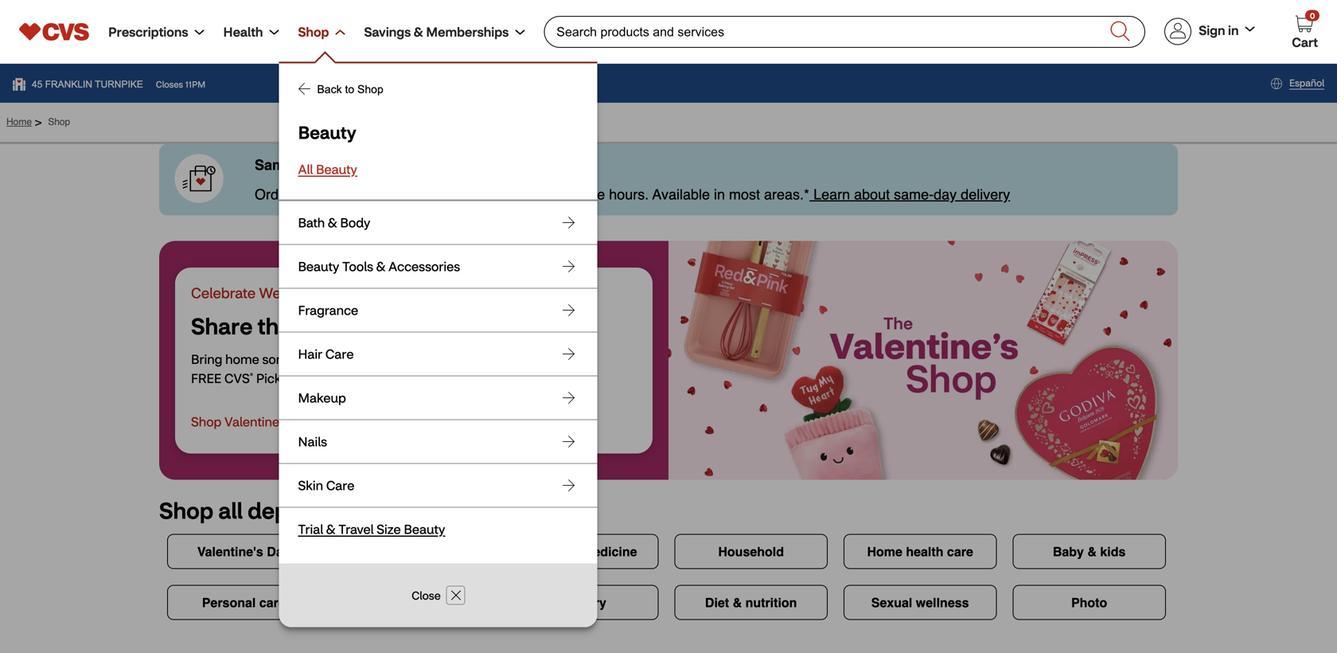 Task type: locate. For each thing, give the bounding box(es) containing it.
shop all departments heading
[[159, 496, 384, 524]]

beauty inside button
[[298, 258, 340, 274]]

as right "little"
[[554, 186, 569, 202]]

shop for shop
[[298, 23, 329, 40]]

all beauty
[[298, 161, 358, 177]]

& right bath
[[328, 214, 337, 231]]

home health care
[[868, 544, 974, 559]]

0 horizontal spatial delivery
[[327, 157, 381, 173]]

wednesday,
[[259, 283, 340, 302]]

0 vertical spatial care
[[948, 544, 974, 559]]

1 vertical spatial valentine's
[[225, 413, 288, 429]]

trial & travel size beauty link
[[282, 508, 594, 551]]

hours.
[[609, 186, 649, 202]]

& left kids on the bottom right of the page
[[1088, 544, 1097, 559]]

hair
[[298, 346, 323, 362]]

health & medicine
[[527, 544, 638, 559]]

learn
[[814, 186, 851, 202]]

1 vertical spatial home
[[868, 544, 903, 559]]

care inside 'home health care' link
[[948, 544, 974, 559]]

care right skin
[[326, 477, 355, 493]]

day right new
[[507, 351, 528, 367]]

1 vertical spatial delivery
[[961, 186, 1011, 202]]

delivery
[[327, 157, 381, 173], [961, 186, 1011, 202], [531, 351, 578, 367]]

0 horizontal spatial as
[[505, 186, 520, 202]]

home health care link
[[836, 534, 1005, 569]]

hair care
[[298, 346, 354, 362]]

1 horizontal spatial valentine's
[[389, 311, 504, 340]]

®
[[250, 371, 253, 380]]

& right tools
[[376, 258, 386, 274]]

sexual
[[872, 595, 913, 610]]

1 vertical spatial same-
[[470, 351, 507, 367]]

0 vertical spatial day
[[509, 311, 549, 340]]

home for home health care
[[868, 544, 903, 559]]

0 horizontal spatial same-
[[470, 351, 507, 367]]

shop left all
[[159, 496, 214, 524]]

today
[[373, 351, 406, 367]]

shop valentine's day
[[191, 413, 314, 429]]

trial & travel size beauty
[[298, 521, 445, 537]]

medicine
[[582, 544, 638, 559]]

back
[[317, 83, 342, 96]]

shop
[[298, 23, 329, 40], [358, 83, 384, 96], [48, 116, 70, 127], [191, 413, 222, 429], [159, 496, 214, 524]]

beauty tools & accessories button
[[282, 245, 594, 288]]

skin care button
[[282, 464, 594, 507]]

1 horizontal spatial care
[[948, 544, 974, 559]]

home left health
[[868, 544, 903, 559]]

2 vertical spatial delivery
[[531, 351, 578, 367]]

& for health & medicine
[[570, 544, 579, 559]]

to
[[345, 83, 355, 96]]

shop down free
[[191, 413, 222, 429]]

nutrition
[[746, 595, 798, 610]]

shop inside home > shop
[[48, 116, 70, 127]]

makeup
[[298, 389, 346, 406]]

bath & body
[[298, 214, 371, 231]]

in right delivered
[[490, 186, 501, 202]]

0 horizontal spatial day
[[267, 544, 290, 559]]

care right health
[[948, 544, 974, 559]]

all
[[298, 161, 313, 177]]

0 vertical spatial day
[[298, 157, 323, 173]]

0 vertical spatial same-
[[894, 186, 934, 202]]

special
[[328, 351, 370, 367]]

0 vertical spatial valentine's
[[389, 311, 504, 340]]

>
[[35, 115, 42, 128]]

diet
[[706, 595, 730, 610]]

photo link
[[1005, 585, 1175, 620]]

departments
[[248, 496, 384, 524]]

grocery
[[558, 595, 607, 610]]

with
[[409, 351, 434, 367]]

& right health at the left of page
[[570, 544, 579, 559]]

home
[[6, 116, 32, 127], [868, 544, 903, 559]]

tools
[[343, 258, 374, 274]]

1 vertical spatial care
[[326, 477, 355, 493]]

care inside button
[[326, 477, 355, 493]]

1 horizontal spatial home
[[868, 544, 903, 559]]

shop for shop all departments
[[159, 496, 214, 524]]

home
[[226, 351, 259, 367]]

shop right to
[[358, 83, 384, 96]]

as left "little"
[[505, 186, 520, 202]]

shop inside button
[[358, 83, 384, 96]]

home inside shop all departments element
[[868, 544, 903, 559]]

2 vertical spatial day
[[267, 544, 290, 559]]

share the love this valentine's day
[[191, 311, 549, 340]]

0 vertical spatial home
[[6, 116, 32, 127]]

0 horizontal spatial home
[[6, 116, 32, 127]]

shop inside dropdown button
[[298, 23, 329, 40]]

shop up back
[[298, 23, 329, 40]]

& right diet
[[733, 595, 742, 610]]

45 franklin turnpike button
[[19, 77, 143, 92]]

beauty up all beauty
[[298, 121, 357, 143]]

beauty tools & accessories
[[298, 258, 460, 274]]

0 vertical spatial care
[[326, 346, 354, 362]]

care inside button
[[326, 346, 354, 362]]

household link
[[667, 534, 836, 569]]

or
[[581, 351, 593, 367]]

2 vertical spatial day
[[507, 351, 528, 367]]

health
[[527, 544, 566, 559]]

care
[[326, 346, 354, 362], [326, 477, 355, 493]]

delivery inside bring home something special today with new same-day delivery or free cvs
[[531, 351, 578, 367]]

same- right the about
[[894, 186, 934, 202]]

0 horizontal spatial valentine's
[[225, 413, 288, 429]]

2 in from the left
[[714, 186, 726, 202]]

baby & kids
[[1054, 544, 1126, 559]]

1 horizontal spatial as
[[554, 186, 569, 202]]

2 horizontal spatial delivery
[[961, 186, 1011, 202]]

0 horizontal spatial care
[[259, 595, 286, 610]]

the valentine's shop, red&pink kitchen accessories gift set, tug my heart plush, impress press-on nails, godiva heart-shaped  box of chocolates image
[[669, 241, 1179, 480]]

here!
[[401, 157, 436, 173]]

order online and get items delivered in as little as three hours. available in most areas.* learn about same-day delivery
[[255, 186, 1011, 202]]

1 vertical spatial care
[[259, 595, 286, 610]]

sexual wellness
[[872, 595, 970, 610]]

trial
[[298, 521, 323, 537]]

same-
[[255, 157, 298, 173]]

& right trial
[[326, 521, 336, 537]]

same-
[[894, 186, 934, 202], [470, 351, 507, 367]]

home link
[[6, 116, 32, 127]]

grocery link
[[498, 585, 667, 620]]

fragrance
[[298, 302, 359, 318]]

45
[[32, 79, 42, 90]]

get
[[366, 186, 386, 202]]

care
[[948, 544, 974, 559], [259, 595, 286, 610]]

2 horizontal spatial day
[[934, 186, 957, 202]]

valentine's inside shop valentine's day link
[[225, 413, 288, 429]]

14
[[407, 283, 421, 302]]

little
[[524, 186, 550, 202]]

share
[[191, 311, 253, 340]]

care right hair
[[326, 346, 354, 362]]

day right the about
[[934, 186, 957, 202]]

1 horizontal spatial in
[[714, 186, 726, 202]]

order
[[255, 186, 291, 202]]

personal
[[202, 595, 256, 610]]

beauty up celebrate wednesday, february 14
[[298, 258, 340, 274]]

1 in from the left
[[490, 186, 501, 202]]

items
[[390, 186, 424, 202]]

1 vertical spatial day
[[291, 413, 314, 429]]

valentine's down ®
[[225, 413, 288, 429]]

skin care
[[298, 477, 355, 493]]

beauty
[[298, 121, 357, 143], [316, 161, 358, 177], [298, 258, 340, 274], [404, 521, 445, 537]]

february
[[343, 283, 403, 302]]

0 horizontal spatial in
[[490, 186, 501, 202]]

shop right >
[[48, 116, 70, 127]]

45 franklin turnpike
[[32, 79, 143, 90]]

1 horizontal spatial day
[[291, 413, 314, 429]]

valentine's up new
[[389, 311, 504, 340]]

delivered
[[428, 186, 486, 202]]

1 horizontal spatial same-
[[894, 186, 934, 202]]

home inside home > shop
[[6, 116, 32, 127]]

1 horizontal spatial day
[[507, 351, 528, 367]]

bath & body button
[[282, 201, 594, 244]]

care right personal
[[259, 595, 286, 610]]

home left >
[[6, 116, 32, 127]]

fragrance button
[[282, 289, 594, 332]]

in left most
[[714, 186, 726, 202]]

in
[[490, 186, 501, 202], [714, 186, 726, 202]]

day up "online"
[[298, 157, 323, 173]]

& for bath & body
[[328, 214, 337, 231]]

&
[[328, 214, 337, 231], [376, 258, 386, 274], [326, 521, 336, 537], [570, 544, 579, 559], [1088, 544, 1097, 559], [733, 595, 742, 610]]

same- right new
[[470, 351, 507, 367]]

1 horizontal spatial delivery
[[531, 351, 578, 367]]

learn about same-day delivery link
[[810, 186, 1011, 202]]

pickup!*
[[256, 370, 306, 386]]



Task type: vqa. For each thing, say whether or not it's contained in the screenshot.
& within the "button"
yes



Task type: describe. For each thing, give the bounding box(es) containing it.
day inside shop all departments element
[[267, 544, 290, 559]]

nails button
[[282, 420, 594, 463]]

accessories
[[389, 258, 460, 274]]

is
[[385, 157, 397, 173]]

shop for shop valentine's day
[[191, 413, 222, 429]]

franklin
[[45, 79, 92, 90]]

shop button
[[298, 22, 345, 42]]

hair care button
[[282, 333, 594, 376]]

household
[[719, 544, 784, 559]]

online
[[295, 186, 334, 202]]

shop all departments element
[[159, 496, 1179, 636]]

valentine's day link
[[159, 534, 329, 569]]

body
[[340, 214, 371, 231]]

health & medicine link
[[498, 534, 667, 569]]

shop valentine's day link
[[191, 405, 326, 437]]

new
[[437, 351, 467, 367]]

baby & kids link
[[1005, 534, 1175, 569]]

Search CVS search field
[[544, 16, 1146, 48]]

& for diet & nutrition
[[733, 595, 742, 610]]

main navigation
[[89, 22, 598, 627]]

español
[[1290, 76, 1325, 89]]

home > shop
[[6, 115, 70, 128]]

care for hair care
[[326, 346, 354, 362]]

bring home something special today with new same-day delivery or free cvs
[[191, 351, 596, 386]]

health
[[907, 544, 944, 559]]

all
[[219, 496, 243, 524]]

most
[[730, 186, 761, 202]]

back to shop button
[[282, 78, 594, 102]]

three
[[573, 186, 605, 202]]

shop all departments
[[159, 496, 384, 524]]

celebrate wednesday, february 14
[[191, 283, 421, 302]]

back to shop
[[317, 83, 384, 96]]

size
[[377, 521, 401, 537]]

areas.*
[[765, 186, 810, 202]]

same- inside bring home something special today with new same-day delivery or free cvs
[[470, 351, 507, 367]]

and
[[338, 186, 362, 202]]

beauty right size
[[404, 521, 445, 537]]

1 as from the left
[[505, 186, 520, 202]]

baby
[[1054, 544, 1085, 559]]

wellness
[[917, 595, 970, 610]]

2 as from the left
[[554, 186, 569, 202]]

vitamins link
[[329, 585, 498, 620]]

home for home > shop
[[6, 116, 32, 127]]

closes 11pm
[[156, 78, 206, 90]]

11pm
[[185, 78, 206, 90]]

celebrate
[[191, 283, 256, 302]]

bath
[[298, 214, 325, 231]]

photo
[[1072, 595, 1108, 610]]

beauty up "and"
[[316, 161, 358, 177]]

makeup button
[[282, 376, 594, 419]]

diet & nutrition link
[[667, 585, 836, 620]]

cart
[[1293, 34, 1319, 50]]

bring
[[191, 351, 223, 367]]

skin
[[298, 477, 323, 493]]

personal care
[[202, 595, 286, 610]]

all beauty link
[[282, 152, 594, 187]]

® pickup!*
[[250, 370, 306, 386]]

valentine's
[[197, 544, 263, 559]]

available
[[653, 186, 710, 202]]

cvs
[[225, 370, 250, 386]]

0 horizontal spatial day
[[298, 157, 323, 173]]

& for trial & travel size beauty
[[326, 521, 336, 537]]

care for skin care
[[326, 477, 355, 493]]

español link
[[1271, 75, 1325, 91]]

& for baby & kids
[[1088, 544, 1097, 559]]

turnpike
[[95, 79, 143, 90]]

0 vertical spatial delivery
[[327, 157, 381, 173]]

about
[[855, 186, 891, 202]]

diet & nutrition
[[706, 595, 798, 610]]

free
[[191, 370, 222, 386]]

2 horizontal spatial day
[[509, 311, 549, 340]]

sexual wellness link
[[836, 585, 1005, 620]]

nails
[[298, 433, 327, 450]]

same-day delivery is here!
[[255, 157, 436, 173]]

care inside personal care link
[[259, 595, 286, 610]]

love
[[297, 311, 341, 340]]

day inside bring home something special today with new same-day delivery or free cvs
[[507, 351, 528, 367]]

travel
[[339, 521, 374, 537]]

kids
[[1101, 544, 1126, 559]]

vitamins
[[387, 595, 440, 610]]

something
[[262, 351, 325, 367]]

1 vertical spatial day
[[934, 186, 957, 202]]



